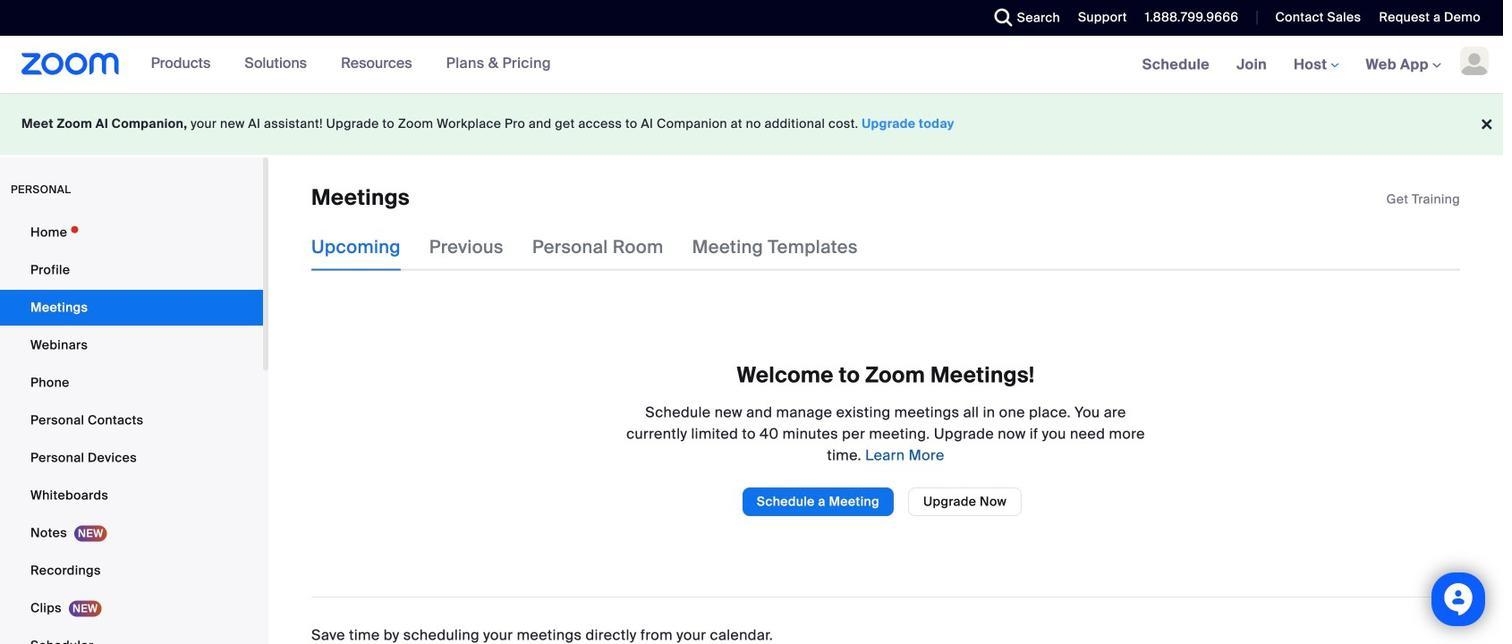 Task type: describe. For each thing, give the bounding box(es) containing it.
personal menu menu
[[0, 215, 263, 644]]



Task type: locate. For each thing, give the bounding box(es) containing it.
footer
[[0, 93, 1503, 155]]

product information navigation
[[137, 36, 565, 93]]

tabs of meeting tab list
[[311, 224, 887, 271]]

zoom logo image
[[21, 53, 120, 75]]

banner
[[0, 36, 1503, 94]]

meetings navigation
[[1129, 36, 1503, 94]]

application
[[1387, 191, 1461, 209]]

profile picture image
[[1461, 47, 1489, 75]]



Task type: vqa. For each thing, say whether or not it's contained in the screenshot.
request a demo Link
no



